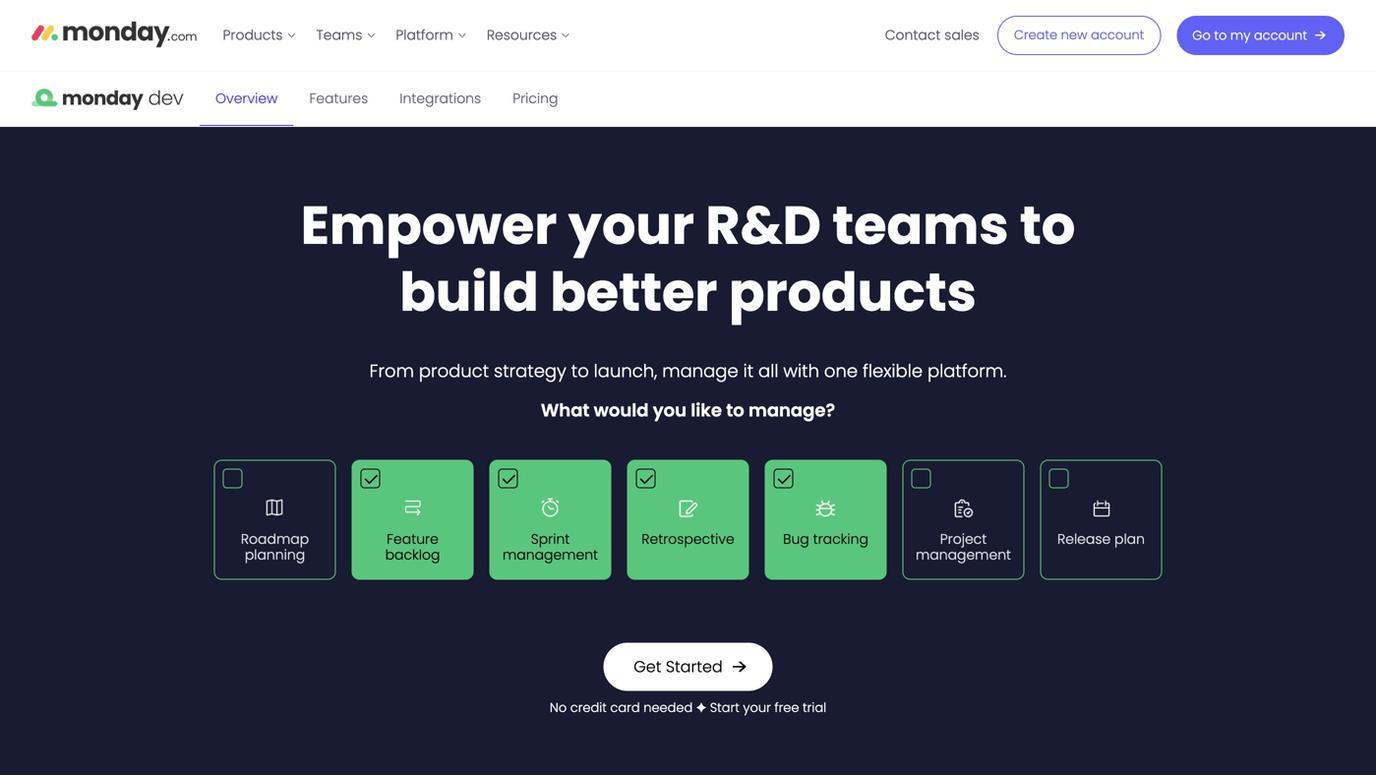 Task type: locate. For each thing, give the bounding box(es) containing it.
from product strategy to launch, manage it all with one flexible platform.
[[369, 358, 1007, 384]]

teams
[[316, 26, 362, 45]]

launch,
[[594, 358, 657, 384]]

bug w image
[[806, 488, 845, 528]]

group
[[206, 452, 1170, 588]]

list
[[213, 0, 581, 71]]

0 horizontal spatial management
[[503, 545, 598, 565]]

new
[[1061, 26, 1088, 44]]

release plan
[[1057, 530, 1145, 549]]

account right new
[[1091, 26, 1144, 44]]

management for project
[[916, 545, 1011, 565]]

all
[[758, 358, 778, 384]]

sprint w image
[[531, 488, 570, 528]]

it
[[743, 358, 754, 384]]

monday.com dev image
[[31, 72, 184, 127]]

you
[[653, 398, 687, 423]]

2 management from the left
[[916, 545, 1011, 565]]

management down projects w icon
[[916, 545, 1011, 565]]

Sprint management checkbox
[[489, 460, 611, 580]]

empower
[[301, 188, 557, 263]]

1 horizontal spatial account
[[1254, 27, 1307, 44]]

credit
[[570, 699, 607, 717]]

no credit card needed ✦ start your free trial
[[550, 699, 826, 717]]

contact sales button
[[875, 20, 989, 51]]

create new account
[[1014, 26, 1144, 44]]

get
[[634, 656, 661, 678]]

0 vertical spatial your
[[568, 188, 694, 263]]

create
[[1014, 26, 1058, 44]]

project management
[[916, 530, 1011, 565]]

get started
[[634, 656, 723, 678]]

what
[[541, 398, 590, 423]]

card
[[610, 699, 640, 717]]

management inside checkbox
[[503, 545, 598, 565]]

feature
[[387, 530, 439, 549]]

bug
[[783, 530, 809, 549]]

retrospective
[[642, 530, 734, 549]]

monday.com logo image
[[31, 13, 197, 54]]

✦
[[696, 699, 706, 717]]

backlog w image
[[393, 488, 432, 528]]

release w image
[[1082, 488, 1121, 528]]

retro w image
[[668, 488, 708, 528]]

your
[[568, 188, 694, 263], [743, 699, 771, 717]]

management down sprint w icon
[[503, 545, 598, 565]]

to
[[1214, 27, 1227, 44], [1020, 188, 1075, 263], [571, 358, 589, 384], [726, 398, 744, 423]]

plan
[[1114, 530, 1145, 549]]

platform
[[396, 26, 453, 45]]

roadmap w 1 image
[[255, 488, 295, 528]]

list containing products
[[213, 0, 581, 71]]

1 vertical spatial your
[[743, 699, 771, 717]]

1 horizontal spatial your
[[743, 699, 771, 717]]

feature backlog
[[385, 530, 440, 565]]

resources
[[487, 26, 557, 45]]

flexible
[[863, 358, 923, 384]]

management for sprint
[[503, 545, 598, 565]]

account
[[1091, 26, 1144, 44], [1254, 27, 1307, 44]]

better
[[550, 255, 717, 329]]

teams link
[[306, 20, 386, 51]]

empower your r&d teams to build better products
[[301, 188, 1075, 329]]

contact sales
[[885, 26, 980, 45]]

to inside go to my account button
[[1214, 27, 1227, 44]]

project
[[940, 530, 987, 549]]

what would you like to manage?
[[541, 398, 835, 423]]

roadmap planning
[[241, 530, 309, 565]]

1 horizontal spatial management
[[916, 545, 1011, 565]]

platform link
[[386, 20, 477, 51]]

create new account button
[[997, 16, 1161, 55]]

started
[[666, 656, 723, 678]]

Retrospective checkbox
[[627, 460, 749, 580]]

platform.
[[928, 358, 1007, 384]]

like
[[691, 398, 722, 423]]

0 horizontal spatial account
[[1091, 26, 1144, 44]]

management inside option
[[916, 545, 1011, 565]]

r&d
[[706, 188, 821, 263]]

manage
[[662, 358, 738, 384]]

management
[[503, 545, 598, 565], [916, 545, 1011, 565]]

from
[[369, 358, 414, 384]]

go to my account
[[1192, 27, 1307, 44]]

1 management from the left
[[503, 545, 598, 565]]

product
[[419, 358, 489, 384]]

needed
[[644, 699, 693, 717]]

0 horizontal spatial your
[[568, 188, 694, 263]]

integrations
[[400, 89, 481, 108]]

account right my
[[1254, 27, 1307, 44]]

resources link
[[477, 20, 581, 51]]

Feature backlog checkbox
[[352, 460, 474, 580]]

products
[[729, 255, 977, 329]]



Task type: vqa. For each thing, say whether or not it's contained in the screenshot.
first the management from right
yes



Task type: describe. For each thing, give the bounding box(es) containing it.
Project management checkbox
[[902, 460, 1024, 580]]

my
[[1230, 27, 1250, 44]]

strategy
[[494, 358, 566, 384]]

pricing link
[[497, 72, 574, 126]]

would
[[594, 398, 649, 423]]

sales
[[944, 26, 980, 45]]

Bug tracking checkbox
[[765, 460, 887, 580]]

start
[[710, 699, 740, 717]]

main element
[[213, 0, 1345, 71]]

products link
[[213, 20, 306, 51]]

products
[[223, 26, 283, 45]]

sprint management
[[503, 530, 598, 565]]

features
[[309, 89, 368, 108]]

projects w image
[[944, 488, 983, 528]]

your inside the empower your r&d teams to build better products
[[568, 188, 694, 263]]

trial
[[803, 699, 826, 717]]

overview link
[[200, 72, 294, 126]]

Release plan checkbox
[[1040, 460, 1162, 580]]

contact
[[885, 26, 941, 45]]

free
[[774, 699, 799, 717]]

sprint
[[531, 530, 570, 549]]

one
[[824, 358, 858, 384]]

teams
[[832, 188, 1009, 263]]

with
[[783, 358, 819, 384]]

roadmap
[[241, 530, 309, 549]]

integrations link
[[384, 72, 497, 126]]

release
[[1057, 530, 1111, 549]]

go to my account button
[[1177, 16, 1345, 55]]

backlog
[[385, 545, 440, 565]]

group containing roadmap planning
[[206, 452, 1170, 588]]

Roadmap planning checkbox
[[214, 460, 336, 580]]

get started button
[[603, 643, 773, 691]]

manage?
[[748, 398, 835, 423]]

overview
[[215, 89, 278, 108]]

go
[[1192, 27, 1211, 44]]

build
[[400, 255, 539, 329]]

no
[[550, 699, 567, 717]]

pricing
[[513, 89, 558, 108]]

tracking
[[813, 530, 868, 549]]

features link
[[294, 72, 384, 126]]

to inside the empower your r&d teams to build better products
[[1020, 188, 1075, 263]]

bug tracking
[[783, 530, 868, 549]]

planning
[[245, 545, 305, 565]]



